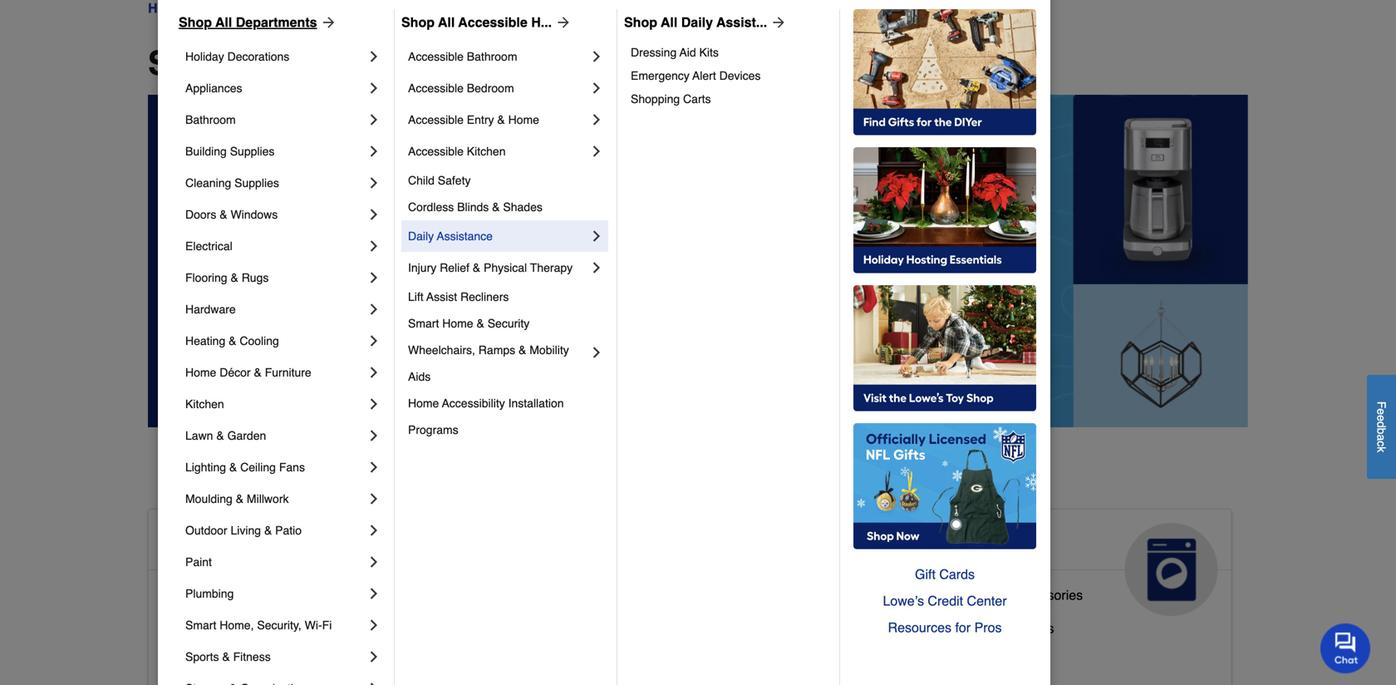 Task type: locate. For each thing, give the bounding box(es) containing it.
& right parts
[[1000, 587, 1009, 603]]

0 vertical spatial entry
[[467, 113, 494, 126]]

& right relief
[[473, 261, 481, 274]]

assistance
[[437, 229, 493, 243]]

1 horizontal spatial kitchen
[[467, 145, 506, 158]]

fi
[[322, 619, 332, 632]]

mobility
[[530, 343, 569, 357]]

accessible
[[458, 15, 528, 30], [408, 50, 464, 63], [408, 81, 464, 95], [408, 113, 464, 126], [408, 145, 464, 158], [162, 530, 284, 556], [162, 587, 226, 603], [162, 621, 226, 636], [162, 654, 226, 669]]

2 arrow right image from the left
[[768, 14, 787, 31]]

& down recliners
[[477, 317, 485, 330]]

bathroom up smart home, security, wi-fi
[[229, 587, 287, 603]]

0 vertical spatial appliances link
[[185, 72, 366, 104]]

visit the lowe's toy shop. image
[[854, 285, 1037, 412]]

1 vertical spatial appliances
[[903, 530, 1027, 556]]

& inside injury relief & physical therapy link
[[473, 261, 481, 274]]

supplies inside cleaning supplies link
[[235, 176, 279, 190]]

supplies inside building supplies link
[[230, 145, 275, 158]]

appliances
[[185, 81, 242, 95], [903, 530, 1027, 556]]

furniture
[[265, 366, 312, 379], [659, 647, 712, 663]]

accessible bedroom for the left 'accessible bedroom' link
[[162, 621, 283, 636]]

shop all departments
[[179, 15, 317, 30]]

chevron right image for heating & cooling
[[366, 333, 382, 349]]

lawn
[[185, 429, 213, 442]]

living
[[231, 524, 261, 537]]

shop all departments
[[148, 44, 494, 82]]

1 vertical spatial departments
[[291, 44, 494, 82]]

supplies up cleaning supplies
[[230, 145, 275, 158]]

home inside home accessibility installation programs
[[408, 397, 439, 410]]

windows
[[231, 208, 278, 221]]

doors & windows
[[185, 208, 278, 221]]

e up d
[[1376, 408, 1389, 415]]

& left pros in the bottom of the page
[[964, 621, 973, 636]]

b
[[1376, 428, 1389, 434]]

1 vertical spatial accessible bathroom link
[[162, 584, 287, 617]]

0 vertical spatial departments
[[236, 15, 317, 30]]

2 shop from the left
[[402, 15, 435, 30]]

arrow right image up shop all departments
[[317, 14, 337, 31]]

appliances up cards
[[903, 530, 1027, 556]]

1 vertical spatial daily
[[408, 229, 434, 243]]

accessible bathroom
[[408, 50, 518, 63], [162, 587, 287, 603]]

0 vertical spatial bedroom
[[467, 81, 514, 95]]

e
[[1376, 408, 1389, 415], [1376, 415, 1389, 421]]

lighting & ceiling fans link
[[185, 451, 366, 483]]

chevron right image for sports & fitness
[[366, 648, 382, 665]]

1 vertical spatial furniture
[[659, 647, 712, 663]]

0 horizontal spatial shop
[[179, 15, 212, 30]]

1 vertical spatial pet
[[533, 647, 553, 663]]

accessible bedroom link up accessible kitchen link
[[408, 72, 589, 104]]

accessible bathroom link up home,
[[162, 584, 287, 617]]

& right ramps
[[519, 343, 527, 357]]

0 horizontal spatial accessible bathroom
[[162, 587, 287, 603]]

holiday hosting essentials. image
[[854, 147, 1037, 274]]

f
[[1376, 401, 1389, 408]]

home inside "link"
[[185, 366, 216, 379]]

beverage & wine chillers
[[903, 621, 1055, 636]]

accessible bedroom
[[408, 81, 514, 95], [162, 621, 283, 636]]

entry up accessible kitchen link
[[467, 113, 494, 126]]

flooring
[[185, 271, 227, 284]]

& right décor
[[254, 366, 262, 379]]

appliances link up chillers
[[890, 510, 1232, 616]]

1 horizontal spatial accessible entry & home link
[[408, 104, 589, 136]]

shop for shop all daily assist...
[[624, 15, 658, 30]]

& left ceiling
[[229, 461, 237, 474]]

all for departments
[[215, 15, 232, 30]]

for
[[956, 620, 971, 635]]

supplies up windows
[[235, 176, 279, 190]]

accessible for leftmost accessible entry & home link
[[162, 654, 226, 669]]

1 horizontal spatial furniture
[[659, 647, 712, 663]]

kitchen link
[[185, 388, 366, 420]]

heating & cooling
[[185, 334, 279, 348]]

1 horizontal spatial pet
[[640, 530, 676, 556]]

1 e from the top
[[1376, 408, 1389, 415]]

& inside smart home & security link
[[477, 317, 485, 330]]

smart for smart home, security, wi-fi
[[185, 619, 216, 632]]

& left the rugs
[[231, 271, 238, 284]]

1 horizontal spatial accessible bedroom
[[408, 81, 514, 95]]

building supplies link
[[185, 136, 366, 167]]

1 horizontal spatial daily
[[682, 15, 713, 30]]

officially licensed n f l gifts. shop now. image
[[854, 423, 1037, 550]]

emergency
[[631, 69, 690, 82]]

1 horizontal spatial accessible bedroom link
[[408, 72, 589, 104]]

furniture right houses,
[[659, 647, 712, 663]]

1 vertical spatial supplies
[[235, 176, 279, 190]]

smart inside "smart home, security, wi-fi" link
[[185, 619, 216, 632]]

flooring & rugs
[[185, 271, 269, 284]]

furniture up kitchen link at bottom
[[265, 366, 312, 379]]

0 horizontal spatial accessible bedroom link
[[162, 617, 283, 650]]

& left millwork
[[236, 492, 244, 505]]

0 vertical spatial accessible entry & home link
[[408, 104, 589, 136]]

1 vertical spatial entry
[[229, 654, 260, 669]]

& right the blinds
[[492, 200, 500, 214]]

0 vertical spatial furniture
[[265, 366, 312, 379]]

0 horizontal spatial pet
[[533, 647, 553, 663]]

& right animal at the left of the page
[[617, 530, 633, 556]]

& left cooling
[[229, 334, 237, 348]]

hardware
[[185, 303, 236, 316]]

supplies for livestock supplies
[[592, 614, 643, 629]]

0 vertical spatial accessible bedroom
[[408, 81, 514, 95]]

smart inside smart home & security link
[[408, 317, 439, 330]]

cards
[[940, 567, 975, 582]]

accessible for topmost 'accessible bedroom' link
[[408, 81, 464, 95]]

& inside flooring & rugs link
[[231, 271, 238, 284]]

e up b on the bottom of page
[[1376, 415, 1389, 421]]

chevron right image for smart home, security, wi-fi
[[366, 617, 382, 634]]

1 vertical spatial accessible entry & home link
[[162, 650, 312, 683]]

1 vertical spatial accessible bedroom link
[[162, 617, 283, 650]]

chevron right image for home décor & furniture
[[366, 364, 382, 381]]

2 vertical spatial bathroom
[[229, 587, 287, 603]]

pet beds, houses, & furniture
[[533, 647, 712, 663]]

appliances image
[[1125, 523, 1219, 616]]

& inside pet beds, houses, & furniture "link"
[[646, 647, 655, 663]]

accessible for accessible kitchen link
[[408, 145, 464, 158]]

beverage & wine chillers link
[[903, 617, 1055, 650]]

shop
[[148, 44, 231, 82]]

0 horizontal spatial accessible bedroom
[[162, 621, 283, 636]]

kitchen up lawn
[[185, 397, 224, 411]]

1 horizontal spatial accessible bathroom link
[[408, 41, 589, 72]]

kitchen up child safety link
[[467, 145, 506, 158]]

& right lawn
[[216, 429, 224, 442]]

livestock supplies link
[[533, 610, 643, 643]]

0 vertical spatial accessible bathroom
[[408, 50, 518, 63]]

livestock
[[533, 614, 588, 629]]

bathroom up building
[[185, 113, 236, 126]]

bedroom up accessible kitchen link
[[467, 81, 514, 95]]

flooring & rugs link
[[185, 262, 366, 293]]

all for daily
[[661, 15, 678, 30]]

1 arrow right image from the left
[[317, 14, 337, 31]]

0 horizontal spatial kitchen
[[185, 397, 224, 411]]

accessible bedroom link up sports & fitness
[[162, 617, 283, 650]]

chevron right image
[[366, 48, 382, 65], [589, 48, 605, 65], [589, 80, 605, 96], [589, 111, 605, 128], [589, 143, 605, 160], [366, 175, 382, 191], [589, 228, 605, 244], [366, 269, 382, 286], [366, 333, 382, 349], [589, 344, 605, 361], [366, 364, 382, 381], [366, 522, 382, 539], [366, 554, 382, 570], [366, 617, 382, 634], [366, 648, 382, 665]]

chevron right image for injury relief & physical therapy
[[589, 259, 605, 276]]

arrow right image inside shop all daily assist... link
[[768, 14, 787, 31]]

entry down home,
[[229, 654, 260, 669]]

supplies inside livestock supplies link
[[592, 614, 643, 629]]

accessible bathroom for accessible bathroom link to the left
[[162, 587, 287, 603]]

0 horizontal spatial appliances
[[185, 81, 242, 95]]

doors
[[185, 208, 216, 221]]

home accessibility installation programs link
[[408, 390, 605, 443]]

holiday decorations
[[185, 50, 290, 63]]

& right houses,
[[646, 647, 655, 663]]

appliances link down decorations
[[185, 72, 366, 104]]

accessible bathroom link
[[408, 41, 589, 72], [162, 584, 287, 617]]

décor
[[220, 366, 251, 379]]

chevron right image for appliances
[[366, 80, 382, 96]]

appliances down holiday
[[185, 81, 242, 95]]

accessible bathroom up home,
[[162, 587, 287, 603]]

1 horizontal spatial appliances link
[[890, 510, 1232, 616]]

1 vertical spatial appliances link
[[890, 510, 1232, 616]]

daily assistance
[[408, 229, 493, 243]]

daily up the "aid"
[[682, 15, 713, 30]]

1 horizontal spatial accessible entry & home
[[408, 113, 540, 126]]

chevron right image
[[366, 80, 382, 96], [366, 111, 382, 128], [366, 143, 382, 160], [366, 206, 382, 223], [366, 238, 382, 254], [589, 259, 605, 276], [366, 301, 382, 318], [366, 396, 382, 412], [366, 427, 382, 444], [366, 459, 382, 476], [366, 491, 382, 507], [366, 585, 382, 602], [366, 680, 382, 685]]

chevron right image for lighting & ceiling fans
[[366, 459, 382, 476]]

accessories
[[1012, 587, 1083, 603]]

accessible for the left 'accessible bedroom' link
[[162, 621, 226, 636]]

0 horizontal spatial furniture
[[265, 366, 312, 379]]

decorations
[[227, 50, 290, 63]]

gift cards link
[[854, 561, 1037, 588]]

chevron right image for flooring & rugs
[[366, 269, 382, 286]]

appliance parts & accessories
[[903, 587, 1083, 603]]

millwork
[[247, 492, 289, 505]]

plumbing link
[[185, 578, 366, 609]]

daily down cordless
[[408, 229, 434, 243]]

lawn & garden link
[[185, 420, 366, 451]]

& inside outdoor living & patio link
[[264, 524, 272, 537]]

smart up sports
[[185, 619, 216, 632]]

1 shop from the left
[[179, 15, 212, 30]]

& up accessible kitchen link
[[497, 113, 505, 126]]

accessible bedroom link
[[408, 72, 589, 104], [162, 617, 283, 650]]

alert
[[693, 69, 716, 82]]

1 horizontal spatial accessible bathroom
[[408, 50, 518, 63]]

home link
[[148, 0, 185, 18]]

accessible for the rightmost accessible entry & home link
[[408, 113, 464, 126]]

1 vertical spatial smart
[[185, 619, 216, 632]]

accessible home
[[162, 530, 355, 556]]

supplies up houses,
[[592, 614, 643, 629]]

1 vertical spatial accessible bathroom
[[162, 587, 287, 603]]

& left patio
[[264, 524, 272, 537]]

lighting
[[185, 461, 226, 474]]

sports & fitness link
[[185, 641, 366, 673]]

lighting & ceiling fans
[[185, 461, 305, 474]]

0 horizontal spatial accessible entry & home
[[162, 654, 312, 669]]

accessible entry & home link up accessible kitchen at the top of page
[[408, 104, 589, 136]]

care
[[533, 556, 584, 583]]

arrow right image up the dressing aid kits link
[[768, 14, 787, 31]]

bedroom up the fitness
[[229, 621, 283, 636]]

2 horizontal spatial shop
[[624, 15, 658, 30]]

chevron right image for bathroom
[[366, 111, 382, 128]]

pet
[[640, 530, 676, 556], [533, 647, 553, 663]]

1 vertical spatial accessible entry & home
[[162, 654, 312, 669]]

daily
[[682, 15, 713, 30], [408, 229, 434, 243]]

chevron right image for accessible entry & home
[[589, 111, 605, 128]]

accessible for accessible bathroom link to the left
[[162, 587, 226, 603]]

& right "doors" at the top of the page
[[220, 208, 227, 221]]

1 horizontal spatial shop
[[402, 15, 435, 30]]

cleaning supplies link
[[185, 167, 366, 199]]

animal
[[533, 530, 610, 556]]

0 vertical spatial smart
[[408, 317, 439, 330]]

accessible entry & home link down home,
[[162, 650, 312, 683]]

find gifts for the diyer. image
[[854, 9, 1037, 136]]

2 e from the top
[[1376, 415, 1389, 421]]

& right sports
[[222, 650, 230, 663]]

chevron right image for cleaning supplies
[[366, 175, 382, 191]]

gift cards
[[915, 567, 975, 582]]

aid
[[680, 46, 696, 59]]

2 vertical spatial supplies
[[592, 614, 643, 629]]

aids
[[408, 370, 431, 383]]

smart home & security
[[408, 317, 530, 330]]

accessible entry & home up accessible kitchen at the top of page
[[408, 113, 540, 126]]

smart home, security, wi-fi
[[185, 619, 332, 632]]

resources
[[888, 620, 952, 635]]

accessible bedroom up sports & fitness
[[162, 621, 283, 636]]

1 vertical spatial bedroom
[[229, 621, 283, 636]]

garden
[[227, 429, 266, 442]]

animal & pet care image
[[755, 523, 848, 616]]

bathroom down shop all accessible h... link
[[467, 50, 518, 63]]

& inside lighting & ceiling fans link
[[229, 461, 237, 474]]

chat invite button image
[[1321, 623, 1372, 674]]

0 vertical spatial supplies
[[230, 145, 275, 158]]

0 horizontal spatial bedroom
[[229, 621, 283, 636]]

home
[[148, 0, 185, 16], [508, 113, 540, 126], [442, 317, 474, 330], [185, 366, 216, 379], [408, 397, 439, 410], [290, 530, 355, 556], [277, 654, 312, 669]]

departments for shop all departments
[[291, 44, 494, 82]]

home,
[[220, 619, 254, 632]]

shopping
[[631, 92, 680, 106]]

moulding & millwork
[[185, 492, 289, 505]]

0 horizontal spatial daily
[[408, 229, 434, 243]]

supplies for cleaning supplies
[[235, 176, 279, 190]]

accessible bathroom link down shop all accessible h... link
[[408, 41, 589, 72]]

1 horizontal spatial arrow right image
[[768, 14, 787, 31]]

pet inside animal & pet care
[[640, 530, 676, 556]]

child
[[408, 174, 435, 187]]

0 vertical spatial pet
[[640, 530, 676, 556]]

shades
[[503, 200, 543, 214]]

moulding & millwork link
[[185, 483, 366, 515]]

f e e d b a c k button
[[1368, 375, 1397, 479]]

wheelchairs,
[[408, 343, 475, 357]]

emergency alert devices link
[[631, 64, 828, 87]]

lowe's
[[883, 593, 924, 609]]

0 horizontal spatial arrow right image
[[317, 14, 337, 31]]

accessible bathroom down shop all accessible h...
[[408, 50, 518, 63]]

arrow right image inside shop all departments link
[[317, 14, 337, 31]]

& inside appliance parts & accessories link
[[1000, 587, 1009, 603]]

accessible bedroom up accessible kitchen at the top of page
[[408, 81, 514, 95]]

chevron right image for holiday decorations
[[366, 48, 382, 65]]

holiday
[[185, 50, 224, 63]]

0 horizontal spatial smart
[[185, 619, 216, 632]]

1 vertical spatial kitchen
[[185, 397, 224, 411]]

electrical link
[[185, 230, 366, 262]]

1 horizontal spatial smart
[[408, 317, 439, 330]]

accessible entry & home down home,
[[162, 654, 312, 669]]

chevron right image for doors & windows
[[366, 206, 382, 223]]

3 shop from the left
[[624, 15, 658, 30]]

injury relief & physical therapy link
[[408, 252, 589, 284]]

arrow right image
[[317, 14, 337, 31], [768, 14, 787, 31]]

security,
[[257, 619, 302, 632]]

1 vertical spatial accessible bedroom
[[162, 621, 283, 636]]

chevron right image for daily assistance
[[589, 228, 605, 244]]

recliners
[[461, 290, 509, 303]]

arrow right image for shop all departments
[[317, 14, 337, 31]]

smart
[[408, 317, 439, 330], [185, 619, 216, 632]]

smart down lift
[[408, 317, 439, 330]]



Task type: vqa. For each thing, say whether or not it's contained in the screenshot.
Your associated with constructing your planter box LINK
no



Task type: describe. For each thing, give the bounding box(es) containing it.
programs
[[408, 423, 459, 436]]

relief
[[440, 261, 470, 274]]

animal & pet care
[[533, 530, 676, 583]]

smart for smart home & security
[[408, 317, 439, 330]]

1 horizontal spatial appliances
[[903, 530, 1027, 556]]

chevron right image for wheelchairs, ramps & mobility aids
[[589, 344, 605, 361]]

f e e d b a c k
[[1376, 401, 1389, 452]]

cordless blinds & shades link
[[408, 194, 605, 220]]

heating
[[185, 334, 226, 348]]

beds,
[[556, 647, 590, 663]]

0 vertical spatial daily
[[682, 15, 713, 30]]

wheelchairs, ramps & mobility aids link
[[408, 337, 589, 390]]

cordless blinds & shades
[[408, 200, 543, 214]]

bathroom link
[[185, 104, 366, 136]]

credit
[[928, 593, 964, 609]]

& inside cordless blinds & shades link
[[492, 200, 500, 214]]

1 vertical spatial bathroom
[[185, 113, 236, 126]]

0 horizontal spatial entry
[[229, 654, 260, 669]]

injury
[[408, 261, 437, 274]]

chevron right image for lawn & garden
[[366, 427, 382, 444]]

& inside beverage & wine chillers link
[[964, 621, 973, 636]]

kits
[[700, 46, 719, 59]]

appliance
[[903, 587, 961, 603]]

ceiling
[[240, 461, 276, 474]]

moulding
[[185, 492, 233, 505]]

lowe's credit center
[[883, 593, 1007, 609]]

& inside heating & cooling link
[[229, 334, 237, 348]]

wi-
[[305, 619, 322, 632]]

beverage
[[903, 621, 960, 636]]

0 horizontal spatial accessible bathroom link
[[162, 584, 287, 617]]

accessible bathroom for the top accessible bathroom link
[[408, 50, 518, 63]]

appliance parts & accessories link
[[903, 584, 1083, 617]]

therapy
[[530, 261, 573, 274]]

& inside animal & pet care
[[617, 530, 633, 556]]

& inside 'lawn & garden' link
[[216, 429, 224, 442]]

& down "smart home, security, wi-fi" link
[[264, 654, 273, 669]]

home décor & furniture
[[185, 366, 312, 379]]

chevron right image for paint
[[366, 554, 382, 570]]

devices
[[720, 69, 761, 82]]

chevron right image for accessible bathroom
[[589, 48, 605, 65]]

chevron right image for accessible bedroom
[[589, 80, 605, 96]]

shop all accessible h...
[[402, 15, 552, 30]]

0 vertical spatial accessible bedroom link
[[408, 72, 589, 104]]

0 vertical spatial accessible entry & home
[[408, 113, 540, 126]]

dressing aid kits link
[[631, 41, 828, 64]]

enjoy savings year-round. no matter what you're shopping for, find what you need at a great price. image
[[148, 95, 1249, 427]]

supplies for building supplies
[[230, 145, 275, 158]]

holiday decorations link
[[185, 41, 366, 72]]

daily assistance link
[[408, 220, 589, 252]]

0 vertical spatial bathroom
[[467, 50, 518, 63]]

building
[[185, 145, 227, 158]]

outdoor living & patio
[[185, 524, 302, 537]]

smart home & security link
[[408, 310, 605, 337]]

departments for shop all departments
[[236, 15, 317, 30]]

home décor & furniture link
[[185, 357, 366, 388]]

chevron right image for electrical
[[366, 238, 382, 254]]

emergency alert devices
[[631, 69, 761, 82]]

& inside moulding & millwork 'link'
[[236, 492, 244, 505]]

accessible for the top accessible bathroom link
[[408, 50, 464, 63]]

plumbing
[[185, 587, 234, 600]]

k
[[1376, 446, 1389, 452]]

& inside the home décor & furniture "link"
[[254, 366, 262, 379]]

1 horizontal spatial entry
[[467, 113, 494, 126]]

animal & pet care link
[[519, 510, 861, 616]]

chevron right image for plumbing
[[366, 585, 382, 602]]

0 vertical spatial appliances
[[185, 81, 242, 95]]

chevron right image for outdoor living & patio
[[366, 522, 382, 539]]

chevron right image for building supplies
[[366, 143, 382, 160]]

all for accessible
[[438, 15, 455, 30]]

security
[[488, 317, 530, 330]]

fans
[[279, 461, 305, 474]]

accessibility
[[442, 397, 505, 410]]

accessible home link
[[149, 510, 491, 616]]

smart home, security, wi-fi link
[[185, 609, 366, 641]]

chillers
[[1010, 621, 1055, 636]]

shop for shop all departments
[[179, 15, 212, 30]]

lawn & garden
[[185, 429, 266, 442]]

cleaning
[[185, 176, 231, 190]]

0 vertical spatial kitchen
[[467, 145, 506, 158]]

accessible bedroom for topmost 'accessible bedroom' link
[[408, 81, 514, 95]]

accessible home image
[[385, 523, 478, 616]]

chevron right image for moulding & millwork
[[366, 491, 382, 507]]

paint link
[[185, 546, 366, 578]]

sports & fitness
[[185, 650, 271, 663]]

0 horizontal spatial appliances link
[[185, 72, 366, 104]]

installation
[[508, 397, 564, 410]]

& inside sports & fitness link
[[222, 650, 230, 663]]

pet inside "link"
[[533, 647, 553, 663]]

shop for shop all accessible h...
[[402, 15, 435, 30]]

outdoor living & patio link
[[185, 515, 366, 546]]

blinds
[[457, 200, 489, 214]]

fitness
[[233, 650, 271, 663]]

gift
[[915, 567, 936, 582]]

child safety link
[[408, 167, 605, 194]]

shopping carts link
[[631, 87, 828, 111]]

livestock supplies
[[533, 614, 643, 629]]

chevron right image for kitchen
[[366, 396, 382, 412]]

cleaning supplies
[[185, 176, 279, 190]]

arrow right image for shop all daily assist...
[[768, 14, 787, 31]]

center
[[967, 593, 1007, 609]]

injury relief & physical therapy
[[408, 261, 573, 274]]

chevron right image for hardware
[[366, 301, 382, 318]]

1 horizontal spatial bedroom
[[467, 81, 514, 95]]

safety
[[438, 174, 471, 187]]

parts
[[965, 587, 996, 603]]

resources for pros link
[[854, 614, 1037, 641]]

doors & windows link
[[185, 199, 366, 230]]

chevron right image for accessible kitchen
[[589, 143, 605, 160]]

0 vertical spatial accessible bathroom link
[[408, 41, 589, 72]]

0 horizontal spatial accessible entry & home link
[[162, 650, 312, 683]]

a
[[1376, 434, 1389, 441]]

& inside 'wheelchairs, ramps & mobility aids'
[[519, 343, 527, 357]]

shop all daily assist...
[[624, 15, 768, 30]]

cooling
[[240, 334, 279, 348]]

arrow right image
[[552, 14, 572, 31]]

wine
[[976, 621, 1007, 636]]

shopping carts
[[631, 92, 711, 106]]

& inside doors & windows link
[[220, 208, 227, 221]]

h...
[[531, 15, 552, 30]]



